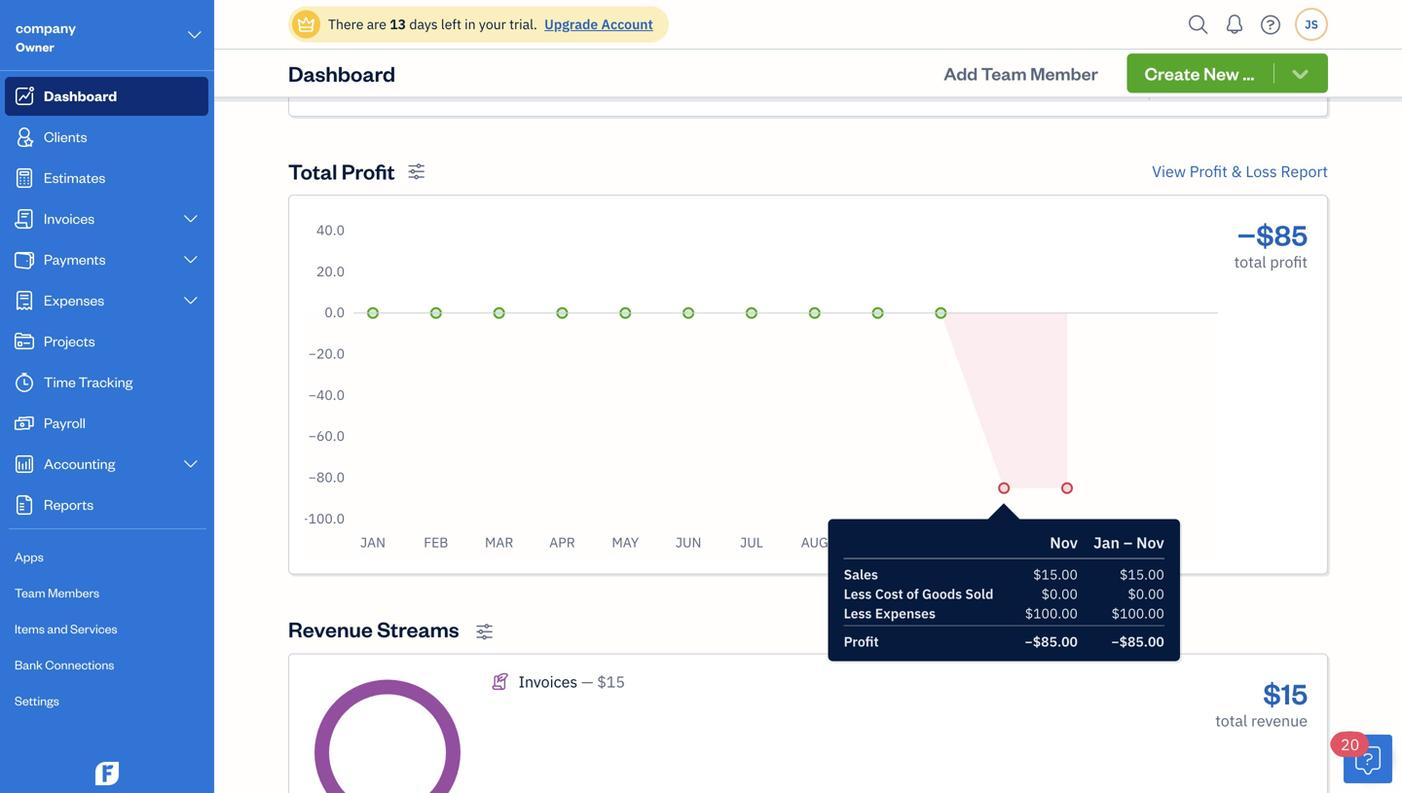 Task type: vqa. For each thing, say whether or not it's contained in the screenshot.
Estimates link
yes



Task type: describe. For each thing, give the bounding box(es) containing it.
profit for view
[[1190, 161, 1228, 182]]

total for $15
[[1215, 711, 1248, 731]]

reports link
[[5, 486, 208, 525]]

less for less expenses
[[844, 605, 872, 623]]

0 horizontal spatial $15
[[597, 672, 625, 692]]

settings
[[15, 693, 59, 709]]

&
[[1231, 161, 1242, 182]]

member
[[1030, 62, 1098, 84]]

create new …
[[1145, 62, 1255, 85]]

payment image
[[13, 250, 36, 270]]

$0.00 link for 31-60 days
[[1270, 15, 1312, 35]]

–
[[1123, 533, 1133, 553]]

all
[[668, 20, 683, 38]]

projects link
[[5, 322, 208, 361]]

bank connections
[[15, 657, 114, 673]]

$0.00 for 61-90 days
[[1270, 47, 1312, 67]]

items
[[15, 621, 45, 637]]

cost
[[875, 585, 903, 603]]

are for invoices
[[645, 20, 665, 38]]

expenses link
[[5, 281, 208, 320]]

apps link
[[5, 540, 208, 574]]

total profit filters image
[[408, 162, 425, 180]]

jan – nov
[[1093, 533, 1164, 553]]

90+
[[1165, 78, 1193, 99]]

tracking
[[79, 372, 133, 391]]

search image
[[1183, 10, 1214, 39]]

team members
[[15, 585, 99, 601]]

invoice image
[[13, 209, 36, 229]]

view
[[1152, 161, 1186, 182]]

create
[[1145, 62, 1200, 85]]

notifications image
[[1219, 5, 1250, 44]]

−$85
[[1237, 216, 1308, 253]]

clients
[[44, 127, 87, 146]]

2 $15.00 from the left
[[1120, 566, 1164, 584]]

add
[[944, 62, 978, 84]]

report
[[1281, 161, 1328, 182]]

invoices are all paid
[[591, 20, 713, 38]]

sold
[[965, 585, 994, 603]]

chart image
[[13, 455, 36, 474]]

−$85 total profit
[[1234, 216, 1308, 272]]

2 $100.00 from the left
[[1112, 605, 1164, 623]]

team members link
[[5, 576, 208, 611]]

estimates
[[44, 168, 105, 186]]

revenue streams filters image
[[476, 623, 493, 641]]

revenue
[[288, 615, 373, 643]]

$0.00 right sold
[[1041, 585, 1078, 603]]

31-60 days
[[1165, 15, 1247, 35]]

are for there
[[367, 15, 386, 33]]

2 −$85.00 from the left
[[1111, 633, 1164, 651]]

13
[[390, 15, 406, 33]]

connections
[[45, 657, 114, 673]]

loss
[[1246, 161, 1277, 182]]

1 horizontal spatial dashboard
[[288, 59, 395, 87]]

jan
[[1093, 533, 1120, 553]]

days for 61-90 days
[[1213, 47, 1247, 67]]

dashboard inside "main" 'element'
[[44, 86, 117, 105]]

0 vertical spatial chevron large down image
[[186, 23, 204, 47]]

there are 13 days left in your trial. upgrade account
[[328, 15, 653, 33]]

new
[[1204, 62, 1239, 85]]

$0.00 link for 61-90 days
[[1270, 47, 1312, 67]]

invoices link
[[5, 200, 208, 239]]

upgrade
[[544, 15, 598, 33]]

accounting
[[44, 454, 115, 473]]

add team member button
[[926, 54, 1116, 93]]

view profit & loss report
[[1152, 161, 1328, 182]]

expense image
[[13, 291, 36, 311]]

chevron large down image for invoices
[[182, 211, 200, 227]]

estimates link
[[5, 159, 208, 198]]

$15 inside $15 total revenue
[[1263, 675, 1308, 712]]

less cost of goods sold
[[844, 585, 994, 603]]

chevron large down image inside 'payments' "link"
[[182, 252, 200, 268]]

main element
[[0, 0, 263, 794]]

invoices for invoices
[[44, 209, 95, 227]]

61-
[[1165, 47, 1190, 67]]

trial.
[[509, 15, 537, 33]]

$0.00 link for 90+ days
[[1270, 78, 1312, 99]]

chevrondown image
[[1289, 63, 1312, 83]]

upgrade account link
[[541, 15, 653, 33]]

less expenses
[[844, 605, 936, 623]]

20
[[1341, 735, 1359, 755]]

expenses inside 'link'
[[44, 291, 104, 309]]

…
[[1243, 62, 1255, 85]]

your
[[479, 15, 506, 33]]

less for less cost of goods sold
[[844, 585, 872, 603]]

apps
[[15, 549, 44, 565]]

total for −$85
[[1234, 252, 1266, 272]]

invoices — $15
[[519, 672, 625, 692]]

freshbooks image
[[92, 762, 123, 786]]

invoices for invoices are all paid
[[591, 20, 642, 38]]

add team member
[[944, 62, 1098, 84]]

1 horizontal spatial profit
[[844, 633, 879, 651]]

timer image
[[13, 373, 36, 392]]

total profit
[[288, 157, 395, 185]]

js
[[1305, 17, 1318, 32]]

revenue
[[1251, 711, 1308, 731]]

there
[[328, 15, 364, 33]]

owner
[[16, 38, 54, 55]]

20 button
[[1331, 732, 1392, 784]]

in
[[465, 15, 476, 33]]



Task type: locate. For each thing, give the bounding box(es) containing it.
expenses down of
[[875, 605, 936, 623]]

days right 60
[[1213, 15, 1247, 35]]

0 vertical spatial $0.00 link
[[1270, 15, 1312, 35]]

1 $0.00 link from the top
[[1270, 15, 1312, 35]]

sales
[[844, 566, 878, 584]]

profit
[[341, 157, 395, 185], [1190, 161, 1228, 182], [844, 633, 879, 651]]

team inside 'button'
[[981, 62, 1027, 84]]

60
[[1190, 15, 1209, 35]]

0 horizontal spatial team
[[15, 585, 45, 601]]

1 horizontal spatial invoices
[[519, 672, 578, 692]]

services
[[70, 621, 117, 637]]

invoices inside "main" 'element'
[[44, 209, 95, 227]]

chevron large down image for expenses
[[182, 293, 200, 309]]

team up items
[[15, 585, 45, 601]]

crown image
[[296, 14, 316, 35]]

projects
[[44, 332, 95, 350]]

61-90 days
[[1165, 47, 1247, 67]]

0 horizontal spatial dashboard
[[44, 86, 117, 105]]

view profit & loss report link
[[1152, 160, 1328, 183]]

1 horizontal spatial are
[[645, 20, 665, 38]]

clients link
[[5, 118, 208, 157]]

are left 13
[[367, 15, 386, 33]]

1 vertical spatial chevron large down image
[[182, 252, 200, 268]]

1 vertical spatial $0.00 link
[[1270, 47, 1312, 67]]

1 nov from the left
[[1050, 533, 1078, 553]]

0 vertical spatial days
[[1213, 15, 1247, 35]]

90
[[1190, 47, 1209, 67]]

0 vertical spatial invoices
[[591, 20, 642, 38]]

overdue
[[328, 73, 385, 93]]

1 horizontal spatial $100.00
[[1112, 605, 1164, 623]]

$0.00 link up chevrondown image
[[1270, 15, 1312, 35]]

less
[[844, 585, 872, 603], [844, 605, 872, 623]]

nov
[[1050, 533, 1078, 553], [1136, 533, 1164, 553]]

dashboard down there
[[288, 59, 395, 87]]

0 horizontal spatial profit
[[341, 157, 395, 185]]

$0.00 up chevrondown image
[[1270, 15, 1312, 35]]

1 vertical spatial invoices
[[44, 209, 95, 227]]

1 less from the top
[[844, 585, 872, 603]]

time tracking
[[44, 372, 133, 391]]

total inside −$85 total profit
[[1234, 252, 1266, 272]]

time tracking link
[[5, 363, 208, 402]]

accounting link
[[5, 445, 208, 484]]

bank connections link
[[5, 648, 208, 683]]

expenses down payments
[[44, 291, 104, 309]]

1 −$85.00 from the left
[[1025, 633, 1078, 651]]

0 horizontal spatial $100.00
[[1025, 605, 1078, 623]]

and
[[47, 621, 68, 637]]

total inside $15 total revenue
[[1215, 711, 1248, 731]]

team inside "main" 'element'
[[15, 585, 45, 601]]

1 vertical spatial total
[[1215, 711, 1248, 731]]

days
[[409, 15, 438, 33]]

company owner
[[16, 18, 76, 55]]

members
[[48, 585, 99, 601]]

1 vertical spatial less
[[844, 605, 872, 623]]

days
[[1213, 15, 1247, 35], [1213, 47, 1247, 67], [1197, 78, 1231, 99]]

3 $0.00 link from the top
[[1270, 78, 1312, 99]]

1 $15.00 from the left
[[1033, 566, 1078, 584]]

days right 90
[[1213, 47, 1247, 67]]

invoices for invoices — $15
[[519, 672, 578, 692]]

bank
[[15, 657, 43, 673]]

1 vertical spatial expenses
[[875, 605, 936, 623]]

0 vertical spatial total
[[1234, 252, 1266, 272]]

0 vertical spatial expenses
[[44, 291, 104, 309]]

revenue streams
[[288, 615, 459, 643]]

profit down less expenses
[[844, 633, 879, 651]]

chevron large down image inside accounting link
[[182, 457, 200, 472]]

money image
[[13, 414, 36, 433]]

chevron large down image for accounting
[[182, 457, 200, 472]]

$15 total revenue
[[1215, 675, 1308, 731]]

payroll link
[[5, 404, 208, 443]]

0 horizontal spatial are
[[367, 15, 386, 33]]

total
[[288, 157, 337, 185]]

nov right –
[[1136, 533, 1164, 553]]

$0.00 right …
[[1270, 78, 1312, 99]]

1 horizontal spatial $15
[[1263, 675, 1308, 712]]

resource center badge image
[[1344, 735, 1392, 784]]

$0.00 down go to help image
[[1270, 47, 1312, 67]]

2 vertical spatial chevron large down image
[[182, 457, 200, 472]]

dashboard image
[[13, 87, 36, 106]]

company
[[16, 18, 76, 37]]

2 vertical spatial days
[[1197, 78, 1231, 99]]

left
[[441, 15, 461, 33]]

days down the 61-90 days
[[1197, 78, 1231, 99]]

go to help image
[[1255, 10, 1286, 39]]

team right add
[[981, 62, 1027, 84]]

paid
[[686, 20, 713, 38]]

create new … button
[[1127, 54, 1328, 93]]

js button
[[1295, 8, 1328, 41]]

profit
[[1270, 252, 1308, 272]]

report image
[[13, 496, 36, 515]]

$0.00 for 31-60 days
[[1270, 15, 1312, 35]]

invoices left —
[[519, 672, 578, 692]]

estimate image
[[13, 168, 36, 188]]

0 horizontal spatial −$85.00
[[1025, 633, 1078, 651]]

payroll
[[44, 413, 86, 432]]

1 horizontal spatial team
[[981, 62, 1027, 84]]

time
[[44, 372, 76, 391]]

invoices left all
[[591, 20, 642, 38]]

total left 'profit'
[[1234, 252, 1266, 272]]

2 chevron large down image from the top
[[182, 293, 200, 309]]

$0.00 for 90+ days
[[1270, 78, 1312, 99]]

goods
[[922, 585, 962, 603]]

chevron large down image up 'payments' "link" at the top left of page
[[182, 211, 200, 227]]

2 $0.00 link from the top
[[1270, 47, 1312, 67]]

−$85.00
[[1025, 633, 1078, 651], [1111, 633, 1164, 651]]

days for 31-60 days
[[1213, 15, 1247, 35]]

$100.00
[[1025, 605, 1078, 623], [1112, 605, 1164, 623]]

chevron large down image down payroll link at left bottom
[[182, 457, 200, 472]]

client image
[[13, 128, 36, 147]]

profit left &
[[1190, 161, 1228, 182]]

0 vertical spatial chevron large down image
[[182, 211, 200, 227]]

2 horizontal spatial profit
[[1190, 161, 1228, 182]]

chevron large down image
[[186, 23, 204, 47], [182, 252, 200, 268]]

0 vertical spatial less
[[844, 585, 872, 603]]

1 vertical spatial chevron large down image
[[182, 293, 200, 309]]

dashboard up clients
[[44, 86, 117, 105]]

31-
[[1165, 15, 1190, 35]]

nov left jan
[[1050, 533, 1078, 553]]

2 horizontal spatial invoices
[[591, 20, 642, 38]]

$0.00 link right …
[[1270, 78, 1312, 99]]

chevron large down image
[[182, 211, 200, 227], [182, 293, 200, 309], [182, 457, 200, 472]]

team
[[981, 62, 1027, 84], [15, 585, 45, 601]]

1 horizontal spatial expenses
[[875, 605, 936, 623]]

total left revenue
[[1215, 711, 1248, 731]]

payments link
[[5, 241, 208, 279]]

1 horizontal spatial $15.00
[[1120, 566, 1164, 584]]

$0.00
[[1270, 15, 1312, 35], [1270, 47, 1312, 67], [1270, 78, 1312, 99], [1041, 585, 1078, 603], [1128, 585, 1164, 603]]

total
[[1234, 252, 1266, 272], [1215, 711, 1248, 731]]

are left all
[[645, 20, 665, 38]]

are
[[367, 15, 386, 33], [645, 20, 665, 38]]

—
[[581, 672, 593, 692]]

90+ days
[[1165, 78, 1231, 99]]

0 horizontal spatial nov
[[1050, 533, 1078, 553]]

items and services link
[[5, 612, 208, 647]]

0 horizontal spatial invoices
[[44, 209, 95, 227]]

invoices down estimates
[[44, 209, 95, 227]]

chevron large down image inside "expenses" 'link'
[[182, 293, 200, 309]]

1 vertical spatial days
[[1213, 47, 1247, 67]]

items and services
[[15, 621, 117, 637]]

2 less from the top
[[844, 605, 872, 623]]

settings link
[[5, 685, 208, 719]]

1 vertical spatial team
[[15, 585, 45, 601]]

$0.00 down jan – nov
[[1128, 585, 1164, 603]]

of
[[907, 585, 919, 603]]

$0.00 link
[[1270, 15, 1312, 35], [1270, 47, 1312, 67], [1270, 78, 1312, 99]]

0 horizontal spatial expenses
[[44, 291, 104, 309]]

2 nov from the left
[[1136, 533, 1164, 553]]

profit left total profit filters icon
[[341, 157, 395, 185]]

1 horizontal spatial nov
[[1136, 533, 1164, 553]]

account
[[601, 15, 653, 33]]

chevron large down image up projects link
[[182, 293, 200, 309]]

profit for total
[[341, 157, 395, 185]]

$0.00 link down go to help image
[[1270, 47, 1312, 67]]

0 horizontal spatial $15.00
[[1033, 566, 1078, 584]]

3 chevron large down image from the top
[[182, 457, 200, 472]]

2 vertical spatial invoices
[[519, 672, 578, 692]]

1 $100.00 from the left
[[1025, 605, 1078, 623]]

expenses
[[44, 291, 104, 309], [875, 605, 936, 623]]

payments
[[44, 250, 106, 268]]

dashboard link
[[5, 77, 208, 116]]

project image
[[13, 332, 36, 352]]

1 chevron large down image from the top
[[182, 211, 200, 227]]

0 vertical spatial team
[[981, 62, 1027, 84]]

1 horizontal spatial −$85.00
[[1111, 633, 1164, 651]]

streams
[[377, 615, 459, 643]]

2 vertical spatial $0.00 link
[[1270, 78, 1312, 99]]

dashboard
[[288, 59, 395, 87], [44, 86, 117, 105]]

reports
[[44, 495, 94, 514]]



